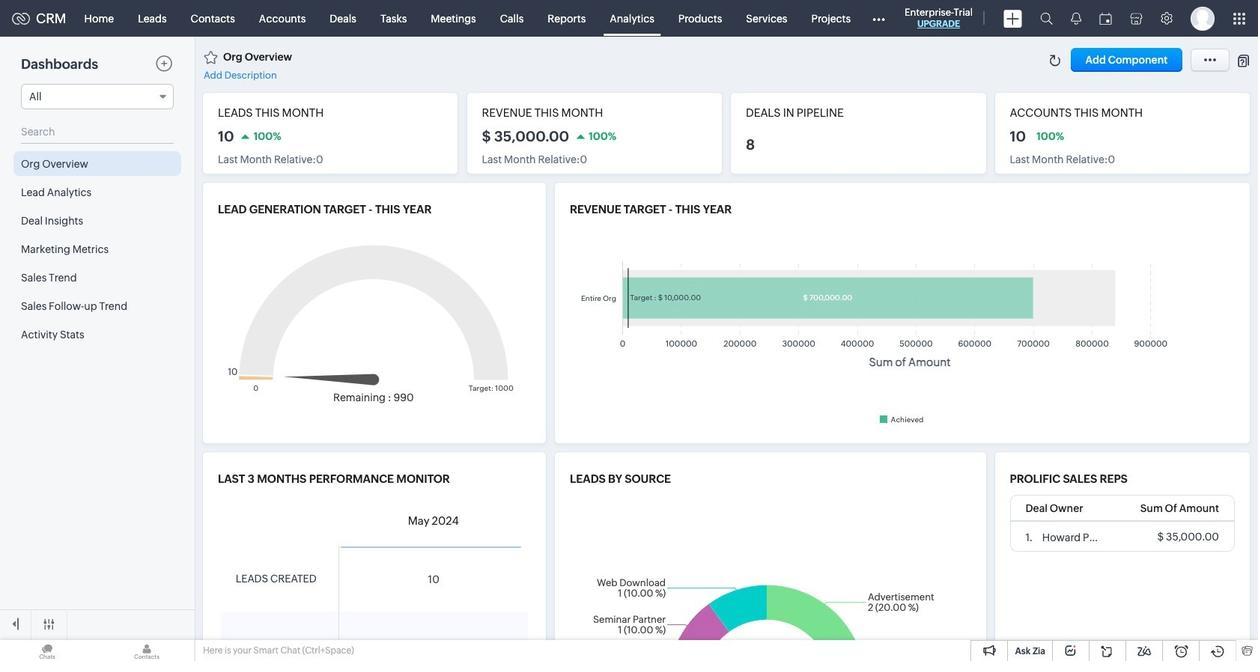 Task type: vqa. For each thing, say whether or not it's contained in the screenshot.
Search text field
yes



Task type: describe. For each thing, give the bounding box(es) containing it.
Other Modules field
[[863, 6, 895, 30]]

contacts image
[[100, 640, 194, 661]]

signals element
[[1062, 0, 1090, 37]]

search element
[[1031, 0, 1062, 37]]

search image
[[1040, 12, 1053, 25]]

create menu element
[[994, 0, 1031, 36]]

signals image
[[1071, 12, 1081, 25]]



Task type: locate. For each thing, give the bounding box(es) containing it.
Search text field
[[21, 121, 174, 143]]

create menu image
[[1003, 9, 1022, 27]]

chats image
[[0, 640, 94, 661]]

calendar image
[[1099, 12, 1112, 24]]

profile element
[[1182, 0, 1224, 36]]

profile image
[[1191, 6, 1215, 30]]

None field
[[21, 84, 174, 109]]

logo image
[[12, 12, 30, 24]]



